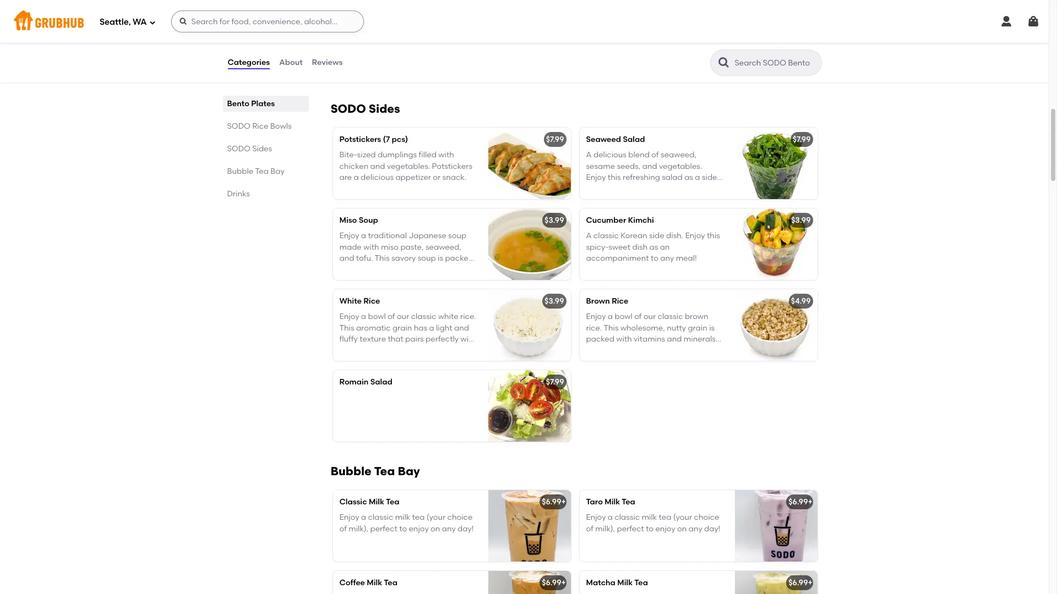 Task type: locate. For each thing, give the bounding box(es) containing it.
spicy
[[340, 10, 360, 19], [340, 25, 360, 35]]

rice left bowls
[[252, 122, 269, 131]]

as right salad
[[685, 173, 693, 182]]

of down taro
[[586, 525, 594, 534]]

1 enjoy a classic milk tea (your choice of milk), perfect to enjoy on any day! from the left
[[340, 514, 474, 534]]

milk for classic
[[369, 498, 384, 507]]

2 milk), from the left
[[596, 525, 615, 534]]

1 vertical spatial delicious
[[361, 173, 394, 182]]

of inside 'a delicious blend of seaweed, sesame seeds, and vegetables. enjoy this refreshing salad as a side dish or an appetizer.'
[[652, 151, 659, 160]]

tea for taro milk tea
[[622, 498, 636, 507]]

a inside bite-sized dumplings filled with chicken and vegetables. potstickers are a delicious appetizer or snack.
[[354, 173, 359, 182]]

or left snack.
[[433, 173, 441, 182]]

potstickers up snack.
[[432, 162, 473, 171]]

spicy left fried
[[340, 10, 360, 19]]

enjoy down taro
[[586, 514, 606, 523]]

fried
[[362, 25, 379, 35]]

a for a delicious blend of seaweed, sesame seeds, and vegetables. enjoy this refreshing salad as a side dish or an appetizer.
[[586, 151, 592, 160]]

1 day! from the left
[[458, 525, 474, 534]]

perfect down classic milk tea
[[370, 525, 398, 534]]

drinks tab
[[227, 188, 304, 200]]

seaweed, inside 'a delicious blend of seaweed, sesame seeds, and vegetables. enjoy this refreshing salad as a side dish or an appetizer.'
[[661, 151, 697, 160]]

sides down the sodo rice bowls
[[252, 144, 272, 154]]

classic
[[594, 232, 619, 241], [368, 514, 393, 523], [615, 514, 640, 523]]

1 horizontal spatial milk
[[642, 514, 657, 523]]

are
[[340, 173, 352, 182]]

this right dish.
[[707, 232, 720, 241]]

sides inside tab
[[252, 144, 272, 154]]

delicious up sesame
[[594, 151, 627, 160]]

$7.99
[[546, 135, 564, 144], [793, 135, 811, 144], [546, 378, 564, 387]]

and down sized
[[370, 162, 385, 171]]

pcs)
[[392, 135, 408, 144]]

with up the cucumber
[[355, 37, 371, 46]]

bubble up drinks in the top left of the page
[[227, 167, 253, 176]]

potstickers up sized
[[340, 135, 381, 144]]

$6.99 + for classic milk tea image
[[542, 498, 566, 507]]

1 spicy from the top
[[340, 10, 360, 19]]

1 horizontal spatial day!
[[705, 525, 721, 534]]

enjoy down sesame
[[586, 173, 606, 182]]

1 horizontal spatial potstickers
[[432, 162, 473, 171]]

1 vertical spatial sodo
[[227, 122, 251, 131]]

1 horizontal spatial on
[[678, 525, 687, 534]]

0 horizontal spatial bubble
[[227, 167, 253, 176]]

dish
[[586, 184, 602, 193], [633, 243, 648, 252]]

Search SODO Bento search field
[[734, 58, 818, 68]]

enjoy a classic milk tea (your choice of milk), perfect to enjoy on any day! down classic milk tea
[[340, 514, 474, 534]]

0 horizontal spatial soup
[[418, 254, 436, 263]]

0 horizontal spatial milk
[[395, 514, 411, 523]]

choice for classic milk tea
[[448, 514, 473, 523]]

on for classic milk tea
[[431, 525, 440, 534]]

taro milk tea image
[[735, 491, 818, 562]]

1 horizontal spatial bubble
[[331, 465, 372, 479]]

0 horizontal spatial tea
[[412, 514, 425, 523]]

$7.99 for a delicious blend of seaweed, sesame seeds, and vegetables. enjoy this refreshing salad as a side dish or an appetizer.
[[793, 135, 811, 144]]

rice inside sodo rice bowls tab
[[252, 122, 269, 131]]

side left dish.
[[649, 232, 665, 241]]

spicy-
[[586, 243, 609, 252]]

(7
[[383, 135, 390, 144]]

1 vertical spatial salad
[[371, 378, 393, 387]]

an down dish.
[[660, 243, 670, 252]]

0 horizontal spatial choice
[[448, 514, 473, 523]]

+ for classic milk tea image
[[562, 498, 566, 507]]

and
[[424, 37, 438, 46], [370, 162, 385, 171], [643, 162, 658, 171], [340, 254, 354, 263], [380, 265, 395, 274]]

1 horizontal spatial (your
[[674, 514, 692, 523]]

0 vertical spatial sides
[[369, 102, 400, 116]]

an down seeds,
[[613, 184, 623, 193]]

salad for seaweed salad
[[623, 135, 645, 144]]

sodo up "potstickers (7 pcs)" at the top of page
[[331, 102, 366, 116]]

and inside 'a delicious blend of seaweed, sesame seeds, and vegetables. enjoy this refreshing salad as a side dish or an appetizer.'
[[643, 162, 658, 171]]

1 horizontal spatial salad
[[623, 135, 645, 144]]

1 tea from the left
[[412, 514, 425, 523]]

side
[[702, 173, 717, 182], [649, 232, 665, 241]]

and down over
[[424, 37, 438, 46]]

$4.99
[[791, 297, 811, 306]]

enjoy
[[586, 173, 606, 182], [340, 232, 359, 241], [686, 232, 705, 241], [340, 514, 359, 523], [586, 514, 606, 523]]

vegetables. up appetizer
[[387, 162, 430, 171]]

0 vertical spatial bubble
[[227, 167, 253, 176]]

2 a from the top
[[586, 232, 592, 241]]

milk for classic milk tea
[[395, 514, 411, 523]]

1 enjoy from the left
[[409, 525, 429, 534]]

0 horizontal spatial vegetables.
[[387, 162, 430, 171]]

milk
[[395, 514, 411, 523], [642, 514, 657, 523]]

$6.99 + for taro milk tea image on the bottom right of page
[[789, 498, 813, 507]]

rice
[[401, 10, 418, 19], [252, 122, 269, 131], [364, 297, 380, 306], [612, 297, 629, 306]]

1 horizontal spatial delicious
[[594, 151, 627, 160]]

dish inside 'a delicious blend of seaweed, sesame seeds, and vegetables. enjoy this refreshing salad as a side dish or an appetizer.'
[[586, 184, 602, 193]]

1 horizontal spatial milk),
[[596, 525, 615, 534]]

2 vertical spatial sodo
[[227, 144, 251, 154]]

tea right matcha
[[635, 579, 648, 588]]

categories
[[228, 58, 270, 67]]

bento plates tab
[[227, 98, 304, 110]]

1 horizontal spatial an
[[660, 243, 670, 252]]

$7.99 for bite-sized dumplings filled with chicken and vegetables. potstickers are a delicious appetizer or snack.
[[546, 135, 564, 144]]

1 vertical spatial a
[[586, 232, 592, 241]]

milk right classic
[[369, 498, 384, 507]]

potstickers
[[340, 135, 381, 144], [432, 162, 473, 171]]

$6.99 for classic milk tea image
[[542, 498, 562, 507]]

0 horizontal spatial on
[[431, 525, 440, 534]]

refreshing
[[623, 173, 660, 182]]

milk right coffee
[[367, 579, 382, 588]]

made
[[340, 243, 362, 252]]

bubble
[[227, 167, 253, 176], [331, 465, 372, 479]]

milk), for classic
[[349, 525, 369, 534]]

a inside 'a delicious blend of seaweed, sesame seeds, and vegetables. enjoy this refreshing salad as a side dish or an appetizer.'
[[586, 151, 592, 160]]

soup up packed on the left top
[[448, 232, 467, 241]]

1 vertical spatial or
[[603, 184, 611, 193]]

as down kimchi
[[650, 243, 658, 252]]

bay up classic milk tea
[[398, 465, 420, 479]]

tea right taro
[[622, 498, 636, 507]]

1 horizontal spatial vegetables.
[[659, 162, 703, 171]]

1 choice from the left
[[448, 514, 473, 523]]

salad right the romain
[[371, 378, 393, 387]]

a down the soup
[[361, 232, 366, 241]]

1 milk), from the left
[[349, 525, 369, 534]]

bubble up classic
[[331, 465, 372, 479]]

1 vertical spatial potstickers
[[432, 162, 473, 171]]

0 horizontal spatial sodo sides
[[227, 144, 272, 154]]

0 horizontal spatial this
[[608, 173, 621, 182]]

sodo for sodo rice bowls tab
[[227, 122, 251, 131]]

a
[[586, 151, 592, 160], [586, 232, 592, 241]]

enjoy down classic
[[340, 514, 359, 523]]

flavor
[[357, 265, 378, 274]]

side inside a classic korean side dish. enjoy this spicy-sweet dish as an accompaniment to any meal!
[[649, 232, 665, 241]]

2 perfect from the left
[[617, 525, 644, 534]]

perfect for classic milk tea
[[370, 525, 398, 534]]

a down taro milk tea
[[608, 514, 613, 523]]

1 horizontal spatial bubble tea bay
[[331, 465, 420, 479]]

1 horizontal spatial or
[[603, 184, 611, 193]]

an
[[613, 184, 623, 193], [660, 243, 670, 252]]

1 horizontal spatial choice
[[694, 514, 720, 523]]

2 enjoy a classic milk tea (your choice of milk), perfect to enjoy on any day! from the left
[[586, 514, 721, 534]]

0 vertical spatial soup
[[448, 232, 467, 241]]

0 vertical spatial or
[[433, 173, 441, 182]]

potstickers (7 pcs) image
[[488, 128, 571, 199]]

milk for taro milk tea
[[642, 514, 657, 523]]

side right salad
[[702, 173, 717, 182]]

sized
[[357, 151, 376, 160]]

2 vegetables. from the left
[[659, 162, 703, 171]]

a down classic milk tea
[[361, 514, 366, 523]]

appetizer
[[396, 173, 431, 182]]

as
[[685, 173, 693, 182], [650, 243, 658, 252]]

1 vertical spatial soup
[[418, 254, 436, 263]]

side inside 'a delicious blend of seaweed, sesame seeds, and vegetables. enjoy this refreshing salad as a side dish or an appetizer.'
[[702, 173, 717, 182]]

2 spicy from the top
[[340, 25, 360, 35]]

2 on from the left
[[678, 525, 687, 534]]

2 day! from the left
[[705, 525, 721, 534]]

1 vertical spatial an
[[660, 243, 670, 252]]

$6.99 for taro milk tea image on the bottom right of page
[[789, 498, 808, 507]]

a up spicy-
[[586, 232, 592, 241]]

1 horizontal spatial sodo sides
[[331, 102, 400, 116]]

bubble tea bay inside tab
[[227, 167, 285, 176]]

2 tea from the left
[[659, 514, 672, 523]]

on for taro milk tea
[[678, 525, 687, 534]]

day! for classic milk tea
[[458, 525, 474, 534]]

a right are
[[354, 173, 359, 182]]

or down sesame
[[603, 184, 611, 193]]

soup left is
[[418, 254, 436, 263]]

0 horizontal spatial sides
[[252, 144, 272, 154]]

miso soup image
[[488, 209, 571, 280]]

0 horizontal spatial seaweed,
[[426, 243, 462, 252]]

sweet
[[609, 243, 631, 252]]

salad
[[623, 135, 645, 144], [371, 378, 393, 387]]

seaweed salad image
[[735, 128, 818, 199]]

this down sesame
[[608, 173, 621, 182]]

svg image
[[1000, 15, 1014, 28], [1027, 15, 1041, 28], [179, 17, 188, 26]]

milk right matcha
[[618, 579, 633, 588]]

classic down classic milk tea
[[368, 514, 393, 523]]

sodo sides down the sodo rice bowls
[[227, 144, 272, 154]]

2 enjoy from the left
[[656, 525, 676, 534]]

1 horizontal spatial tea
[[659, 514, 672, 523]]

and inside bite-sized dumplings filled with chicken and vegetables. potstickers are a delicious appetizer or snack.
[[370, 162, 385, 171]]

delicious inside bite-sized dumplings filled with chicken and vegetables. potstickers are a delicious appetizer or snack.
[[361, 173, 394, 182]]

1 horizontal spatial as
[[685, 173, 693, 182]]

$3.99
[[545, 216, 564, 225], [792, 216, 811, 225], [545, 297, 564, 306]]

sodo down the sodo rice bowls
[[227, 144, 251, 154]]

1 horizontal spatial enjoy a classic milk tea (your choice of milk), perfect to enjoy on any day!
[[586, 514, 721, 534]]

sesame
[[586, 162, 615, 171]]

1 horizontal spatial of
[[586, 525, 594, 534]]

seaweed, up salad
[[661, 151, 697, 160]]

1 vertical spatial side
[[649, 232, 665, 241]]

seaweed,
[[661, 151, 697, 160], [426, 243, 462, 252]]

tea right classic
[[386, 498, 400, 507]]

1 vertical spatial sodo sides
[[227, 144, 272, 154]]

1 vertical spatial sides
[[252, 144, 272, 154]]

seaweed, up is
[[426, 243, 462, 252]]

sodo sides
[[331, 102, 400, 116], [227, 144, 272, 154]]

spicy inside spicy fried tofu served over white rice with bean sprouts and cucumber kimchi
[[340, 25, 360, 35]]

white
[[340, 297, 362, 306]]

rice up served
[[401, 10, 418, 19]]

0 horizontal spatial enjoy a classic milk tea (your choice of milk), perfect to enjoy on any day!
[[340, 514, 474, 534]]

0 horizontal spatial an
[[613, 184, 623, 193]]

rice for sodo rice bowls
[[252, 122, 269, 131]]

seaweed
[[586, 135, 621, 144]]

2 choice from the left
[[694, 514, 720, 523]]

1 perfect from the left
[[370, 525, 398, 534]]

on
[[431, 525, 440, 534], [678, 525, 687, 534]]

1 horizontal spatial enjoy
[[656, 525, 676, 534]]

white rice image
[[488, 290, 571, 361]]

0 horizontal spatial enjoy
[[409, 525, 429, 534]]

0 vertical spatial seaweed,
[[661, 151, 697, 160]]

1 horizontal spatial perfect
[[617, 525, 644, 534]]

1 horizontal spatial this
[[707, 232, 720, 241]]

bubble tea bay up classic milk tea
[[331, 465, 420, 479]]

tea down sodo sides tab
[[255, 167, 269, 176]]

a inside enjoy a traditional japanese soup made with miso paste, seaweed, and tofu. this savory soup is packed with flavor and sure to please any palate.
[[361, 232, 366, 241]]

with inside spicy fried tofu served over white rice with bean sprouts and cucumber kimchi
[[355, 37, 371, 46]]

0 horizontal spatial potstickers
[[340, 135, 381, 144]]

0 horizontal spatial milk),
[[349, 525, 369, 534]]

tea for classic milk tea
[[412, 514, 425, 523]]

with up tofu.
[[364, 243, 379, 252]]

cucumber
[[340, 48, 378, 57]]

0 vertical spatial a
[[586, 151, 592, 160]]

0 vertical spatial as
[[685, 173, 693, 182]]

taro
[[586, 498, 603, 507]]

0 horizontal spatial salad
[[371, 378, 393, 387]]

classic milk tea
[[340, 498, 400, 507]]

with inside bite-sized dumplings filled with chicken and vegetables. potstickers are a delicious appetizer or snack.
[[439, 151, 454, 160]]

0 vertical spatial delicious
[[594, 151, 627, 160]]

0 vertical spatial bay
[[271, 167, 285, 176]]

seaweed, inside enjoy a traditional japanese soup made with miso paste, seaweed, and tofu. this savory soup is packed with flavor and sure to please any palate.
[[426, 243, 462, 252]]

bay down sodo sides tab
[[271, 167, 285, 176]]

romain salad
[[340, 378, 393, 387]]

rice right white
[[364, 297, 380, 306]]

reviews button
[[312, 43, 343, 83]]

please
[[424, 265, 449, 274]]

0 horizontal spatial delicious
[[361, 173, 394, 182]]

tofu
[[383, 10, 399, 19]]

to
[[651, 254, 659, 263], [414, 265, 422, 274], [399, 525, 407, 534], [646, 525, 654, 534]]

0 vertical spatial spicy
[[340, 10, 360, 19]]

enjoy a classic milk tea (your choice of milk), perfect to enjoy on any day! for taro milk tea
[[586, 514, 721, 534]]

dish down korean
[[633, 243, 648, 252]]

enjoy inside enjoy a traditional japanese soup made with miso paste, seaweed, and tofu. this savory soup is packed with flavor and sure to please any palate.
[[340, 232, 359, 241]]

1 on from the left
[[431, 525, 440, 534]]

a up sesame
[[586, 151, 592, 160]]

1 vegetables. from the left
[[387, 162, 430, 171]]

tea right coffee
[[384, 579, 398, 588]]

0 vertical spatial bubble tea bay
[[227, 167, 285, 176]]

1 vertical spatial dish
[[633, 243, 648, 252]]

of for classic milk tea
[[340, 525, 347, 534]]

0 vertical spatial this
[[608, 173, 621, 182]]

sodo down bento
[[227, 122, 251, 131]]

vegetables.
[[387, 162, 430, 171], [659, 162, 703, 171]]

0 horizontal spatial bubble tea bay
[[227, 167, 285, 176]]

cucumber kimchi
[[586, 216, 654, 225]]

2 horizontal spatial of
[[652, 151, 659, 160]]

coffee
[[340, 579, 365, 588]]

1 horizontal spatial dish
[[633, 243, 648, 252]]

matcha
[[586, 579, 616, 588]]

dish down sesame
[[586, 184, 602, 193]]

0 horizontal spatial perfect
[[370, 525, 398, 534]]

and up refreshing
[[643, 162, 658, 171]]

of down classic
[[340, 525, 347, 534]]

vegetables. up salad
[[659, 162, 703, 171]]

any
[[661, 254, 674, 263], [451, 265, 464, 274], [442, 525, 456, 534], [689, 525, 703, 534]]

a right salad
[[695, 173, 700, 182]]

brown rice image
[[735, 290, 818, 361]]

enjoy a classic milk tea (your choice of milk), perfect to enjoy on any day! down taro milk tea
[[586, 514, 721, 534]]

0 vertical spatial side
[[702, 173, 717, 182]]

0 horizontal spatial svg image
[[179, 17, 188, 26]]

enjoy for miso soup
[[340, 232, 359, 241]]

white
[[442, 25, 462, 35]]

0 vertical spatial sodo sides
[[331, 102, 400, 116]]

2 milk from the left
[[642, 514, 657, 523]]

sodo sides up "potstickers (7 pcs)" at the top of page
[[331, 102, 400, 116]]

0 vertical spatial an
[[613, 184, 623, 193]]

milk right taro
[[605, 498, 620, 507]]

an inside a classic korean side dish. enjoy this spicy-sweet dish as an accompaniment to any meal!
[[660, 243, 670, 252]]

milk for matcha
[[618, 579, 633, 588]]

dish.
[[667, 232, 684, 241]]

Search for food, convenience, alcohol... search field
[[171, 10, 364, 32]]

1 vertical spatial seaweed,
[[426, 243, 462, 252]]

1 vertical spatial as
[[650, 243, 658, 252]]

1 (your from the left
[[427, 514, 446, 523]]

or inside 'a delicious blend of seaweed, sesame seeds, and vegetables. enjoy this refreshing salad as a side dish or an appetizer.'
[[603, 184, 611, 193]]

1 vertical spatial bubble
[[331, 465, 372, 479]]

classic up spicy-
[[594, 232, 619, 241]]

1 milk from the left
[[395, 514, 411, 523]]

$6.99 for coffee milk tea image
[[542, 579, 562, 588]]

delicious down sized
[[361, 173, 394, 182]]

1 vertical spatial this
[[707, 232, 720, 241]]

1 horizontal spatial seaweed,
[[661, 151, 697, 160]]

0 horizontal spatial as
[[650, 243, 658, 252]]

coffee milk tea
[[340, 579, 398, 588]]

of
[[652, 151, 659, 160], [340, 525, 347, 534], [586, 525, 594, 534]]

milk for taro
[[605, 498, 620, 507]]

0 horizontal spatial bay
[[271, 167, 285, 176]]

0 horizontal spatial or
[[433, 173, 441, 182]]

sides up "(7"
[[369, 102, 400, 116]]

enjoy up made
[[340, 232, 359, 241]]

with right filled on the top of page
[[439, 151, 454, 160]]

delicious
[[594, 151, 627, 160], [361, 173, 394, 182]]

coffee milk tea image
[[488, 572, 571, 595]]

a for miso soup
[[361, 232, 366, 241]]

0 vertical spatial dish
[[586, 184, 602, 193]]

1 vertical spatial spicy
[[340, 25, 360, 35]]

served
[[397, 25, 422, 35]]

1 horizontal spatial sides
[[369, 102, 400, 116]]

seaweed salad
[[586, 135, 645, 144]]

classic down taro milk tea
[[615, 514, 640, 523]]

sodo sides tab
[[227, 143, 304, 155]]

0 horizontal spatial (your
[[427, 514, 446, 523]]

snack.
[[443, 173, 467, 182]]

0 horizontal spatial of
[[340, 525, 347, 534]]

rice right brown
[[612, 297, 629, 306]]

vegetables. inside 'a delicious blend of seaweed, sesame seeds, and vegetables. enjoy this refreshing salad as a side dish or an appetizer.'
[[659, 162, 703, 171]]

vegetables. inside bite-sized dumplings filled with chicken and vegetables. potstickers are a delicious appetizer or snack.
[[387, 162, 430, 171]]

perfect down taro milk tea
[[617, 525, 644, 534]]

$6.99 +
[[542, 498, 566, 507], [789, 498, 813, 507], [542, 579, 566, 588], [789, 579, 813, 588]]

enjoy inside a classic korean side dish. enjoy this spicy-sweet dish as an accompaniment to any meal!
[[686, 232, 705, 241]]

salad up "blend"
[[623, 135, 645, 144]]

2 (your from the left
[[674, 514, 692, 523]]

search icon image
[[717, 56, 731, 69]]

enjoy right dish.
[[686, 232, 705, 241]]

0 horizontal spatial side
[[649, 232, 665, 241]]

tea up classic milk tea
[[374, 465, 395, 479]]

bubble tea bay
[[227, 167, 285, 176], [331, 465, 420, 479]]

bubble tea bay down sodo sides tab
[[227, 167, 285, 176]]

milk), down classic
[[349, 525, 369, 534]]

0 horizontal spatial dish
[[586, 184, 602, 193]]

appetizer.
[[625, 184, 662, 193]]

a delicious blend of seaweed, sesame seeds, and vegetables. enjoy this refreshing salad as a side dish or an appetizer.
[[586, 151, 717, 193]]

seattle, wa
[[100, 17, 147, 27]]

1 horizontal spatial bay
[[398, 465, 420, 479]]

0 vertical spatial salad
[[623, 135, 645, 144]]

2 horizontal spatial svg image
[[1027, 15, 1041, 28]]

with up palate.
[[340, 265, 355, 274]]

milk), down taro milk tea
[[596, 525, 615, 534]]

of right "blend"
[[652, 151, 659, 160]]

a inside a classic korean side dish. enjoy this spicy-sweet dish as an accompaniment to any meal!
[[586, 232, 592, 241]]

soup
[[448, 232, 467, 241], [418, 254, 436, 263]]

chicken
[[340, 162, 369, 171]]

drinks
[[227, 189, 250, 199]]

0 horizontal spatial day!
[[458, 525, 474, 534]]

choice
[[448, 514, 473, 523], [694, 514, 720, 523]]

spicy fried tofu rice bowl
[[340, 10, 438, 19]]

1 vertical spatial bubble tea bay
[[331, 465, 420, 479]]

sodo
[[331, 102, 366, 116], [227, 122, 251, 131], [227, 144, 251, 154]]

spicy for spicy fried tofu served over white rice with bean sprouts and cucumber kimchi
[[340, 25, 360, 35]]

bay
[[271, 167, 285, 176], [398, 465, 420, 479]]

spicy up rice
[[340, 25, 360, 35]]

cucumber kimchi image
[[735, 209, 818, 280]]

classic for classic milk tea
[[368, 514, 393, 523]]

this
[[375, 254, 390, 263]]

1 horizontal spatial side
[[702, 173, 717, 182]]

$6.99
[[542, 498, 562, 507], [789, 498, 808, 507], [542, 579, 562, 588], [789, 579, 808, 588]]

1 a from the top
[[586, 151, 592, 160]]

a
[[354, 173, 359, 182], [695, 173, 700, 182], [361, 232, 366, 241], [361, 514, 366, 523], [608, 514, 613, 523]]



Task type: describe. For each thing, give the bounding box(es) containing it.
savory
[[392, 254, 416, 263]]

romain
[[340, 378, 369, 387]]

any inside a classic korean side dish. enjoy this spicy-sweet dish as an accompaniment to any meal!
[[661, 254, 674, 263]]

and inside spicy fried tofu served over white rice with bean sprouts and cucumber kimchi
[[424, 37, 438, 46]]

(your for classic milk tea
[[427, 514, 446, 523]]

of for taro milk tea
[[586, 525, 594, 534]]

an inside 'a delicious blend of seaweed, sesame seeds, and vegetables. enjoy this refreshing salad as a side dish or an appetizer.'
[[613, 184, 623, 193]]

is
[[438, 254, 443, 263]]

choice for taro milk tea
[[694, 514, 720, 523]]

rice
[[340, 37, 354, 46]]

meal!
[[676, 254, 697, 263]]

bubble tea bay tab
[[227, 166, 304, 177]]

sprouts
[[394, 37, 422, 46]]

tofu
[[380, 25, 395, 35]]

seeds,
[[617, 162, 641, 171]]

sure
[[397, 265, 412, 274]]

or inside bite-sized dumplings filled with chicken and vegetables. potstickers are a delicious appetizer or snack.
[[433, 173, 441, 182]]

sodo for sodo sides tab
[[227, 144, 251, 154]]

kimchi
[[628, 216, 654, 225]]

milk for coffee
[[367, 579, 382, 588]]

+ for coffee milk tea image
[[562, 579, 566, 588]]

and down this
[[380, 265, 395, 274]]

enjoy for taro milk tea
[[586, 514, 606, 523]]

tea inside tab
[[255, 167, 269, 176]]

rice for white rice
[[364, 297, 380, 306]]

$6.99 + for coffee milk tea image
[[542, 579, 566, 588]]

+ for matcha milk tea image
[[808, 579, 813, 588]]

romain salad image
[[488, 371, 571, 442]]

day! for taro milk tea
[[705, 525, 721, 534]]

matcha milk tea
[[586, 579, 648, 588]]

bento plates
[[227, 99, 275, 109]]

japanese
[[409, 232, 447, 241]]

accompaniment
[[586, 254, 649, 263]]

about button
[[279, 43, 303, 83]]

packed
[[445, 254, 474, 263]]

$6.99 for matcha milk tea image
[[789, 579, 808, 588]]

$6.99 + for matcha milk tea image
[[789, 579, 813, 588]]

bento
[[227, 99, 249, 109]]

bean
[[373, 37, 392, 46]]

dumplings
[[378, 151, 417, 160]]

tea for coffee milk tea
[[384, 579, 398, 588]]

to inside enjoy a traditional japanese soup made with miso paste, seaweed, and tofu. this savory soup is packed with flavor and sure to please any palate.
[[414, 265, 422, 274]]

bubble inside tab
[[227, 167, 253, 176]]

blend
[[629, 151, 650, 160]]

bite-
[[340, 151, 357, 160]]

white rice
[[340, 297, 380, 306]]

a for taro milk tea
[[608, 514, 613, 523]]

soup
[[359, 216, 378, 225]]

enjoy for taro milk tea
[[656, 525, 676, 534]]

milk), for taro
[[596, 525, 615, 534]]

seattle,
[[100, 17, 131, 27]]

delicious inside 'a delicious blend of seaweed, sesame seeds, and vegetables. enjoy this refreshing salad as a side dish or an appetizer.'
[[594, 151, 627, 160]]

classic
[[340, 498, 367, 507]]

kimchi
[[380, 48, 404, 57]]

taro milk tea
[[586, 498, 636, 507]]

enjoy inside 'a delicious blend of seaweed, sesame seeds, and vegetables. enjoy this refreshing salad as a side dish or an appetizer.'
[[586, 173, 606, 182]]

salad for romain salad
[[371, 378, 393, 387]]

categories button
[[227, 43, 271, 83]]

classic milk tea image
[[488, 491, 571, 562]]

reviews
[[312, 58, 343, 67]]

tea for taro milk tea
[[659, 514, 672, 523]]

this inside a classic korean side dish. enjoy this spicy-sweet dish as an accompaniment to any meal!
[[707, 232, 720, 241]]

0 vertical spatial sodo
[[331, 102, 366, 116]]

sodo rice bowls tab
[[227, 121, 304, 132]]

a for a classic korean side dish. enjoy this spicy-sweet dish as an accompaniment to any meal!
[[586, 232, 592, 241]]

potstickers (7 pcs)
[[340, 135, 408, 144]]

perfect for taro milk tea
[[617, 525, 644, 534]]

main navigation navigation
[[0, 0, 1049, 43]]

over
[[424, 25, 440, 35]]

a for classic milk tea
[[361, 514, 366, 523]]

cucumber
[[586, 216, 626, 225]]

wa
[[133, 17, 147, 27]]

matcha milk tea image
[[735, 572, 818, 595]]

bay inside tab
[[271, 167, 285, 176]]

salad
[[662, 173, 683, 182]]

enjoy for classic milk tea
[[340, 514, 359, 523]]

brown rice
[[586, 297, 629, 306]]

filled
[[419, 151, 437, 160]]

1 horizontal spatial soup
[[448, 232, 467, 241]]

enjoy for classic milk tea
[[409, 525, 429, 534]]

palate.
[[340, 276, 366, 286]]

a classic korean side dish. enjoy this spicy-sweet dish as an accompaniment to any meal!
[[586, 232, 720, 263]]

traditional
[[368, 232, 407, 241]]

about
[[279, 58, 303, 67]]

as inside 'a delicious blend of seaweed, sesame seeds, and vegetables. enjoy this refreshing salad as a side dish or an appetizer.'
[[685, 173, 693, 182]]

paste,
[[401, 243, 424, 252]]

spicy image
[[340, 62, 349, 72]]

spicy fried tofu served over white rice with bean sprouts and cucumber kimchi
[[340, 25, 462, 57]]

classic for taro milk tea
[[615, 514, 640, 523]]

bowls
[[270, 122, 292, 131]]

1 vertical spatial bay
[[398, 465, 420, 479]]

miso soup
[[340, 216, 378, 225]]

to inside a classic korean side dish. enjoy this spicy-sweet dish as an accompaniment to any meal!
[[651, 254, 659, 263]]

as inside a classic korean side dish. enjoy this spicy-sweet dish as an accompaniment to any meal!
[[650, 243, 658, 252]]

spicy fried tofu rice bowl image
[[488, 3, 571, 74]]

(your for taro milk tea
[[674, 514, 692, 523]]

miso
[[340, 216, 357, 225]]

enjoy a traditional japanese soup made with miso paste, seaweed, and tofu. this savory soup is packed with flavor and sure to please any palate.
[[340, 232, 474, 286]]

1 horizontal spatial svg image
[[1000, 15, 1014, 28]]

spicy for spicy fried tofu rice bowl
[[340, 10, 360, 19]]

$3.99 for a classic korean side dish. enjoy this spicy-sweet dish as an accompaniment to any meal!
[[792, 216, 811, 225]]

tea for matcha milk tea
[[635, 579, 648, 588]]

tofu.
[[356, 254, 373, 263]]

svg image
[[149, 19, 156, 26]]

rice for brown rice
[[612, 297, 629, 306]]

brown
[[586, 297, 610, 306]]

0 vertical spatial potstickers
[[340, 135, 381, 144]]

a inside 'a delicious blend of seaweed, sesame seeds, and vegetables. enjoy this refreshing salad as a side dish or an appetizer.'
[[695, 173, 700, 182]]

miso
[[381, 243, 399, 252]]

bowl
[[419, 10, 438, 19]]

bite-sized dumplings filled with chicken and vegetables. potstickers are a delicious appetizer or snack.
[[340, 151, 473, 182]]

dish inside a classic korean side dish. enjoy this spicy-sweet dish as an accompaniment to any meal!
[[633, 243, 648, 252]]

$3.99 for enjoy a traditional japanese soup made with miso paste, seaweed, and tofu. this savory soup is packed with flavor and sure to please any palate.
[[545, 216, 564, 225]]

plates
[[251, 99, 275, 109]]

sodo sides inside tab
[[227, 144, 272, 154]]

tea for classic milk tea
[[386, 498, 400, 507]]

and down made
[[340, 254, 354, 263]]

korean
[[621, 232, 648, 241]]

fried
[[362, 10, 381, 19]]

any inside enjoy a traditional japanese soup made with miso paste, seaweed, and tofu. this savory soup is packed with flavor and sure to please any palate.
[[451, 265, 464, 274]]

enjoy a classic milk tea (your choice of milk), perfect to enjoy on any day! for classic milk tea
[[340, 514, 474, 534]]

+ for taro milk tea image on the bottom right of page
[[808, 498, 813, 507]]

this inside 'a delicious blend of seaweed, sesame seeds, and vegetables. enjoy this refreshing salad as a side dish or an appetizer.'
[[608, 173, 621, 182]]

classic inside a classic korean side dish. enjoy this spicy-sweet dish as an accompaniment to any meal!
[[594, 232, 619, 241]]

potstickers inside bite-sized dumplings filled with chicken and vegetables. potstickers are a delicious appetizer or snack.
[[432, 162, 473, 171]]

sodo rice bowls
[[227, 122, 292, 131]]



Task type: vqa. For each thing, say whether or not it's contained in the screenshot.
Classic Milk Tea classic
yes



